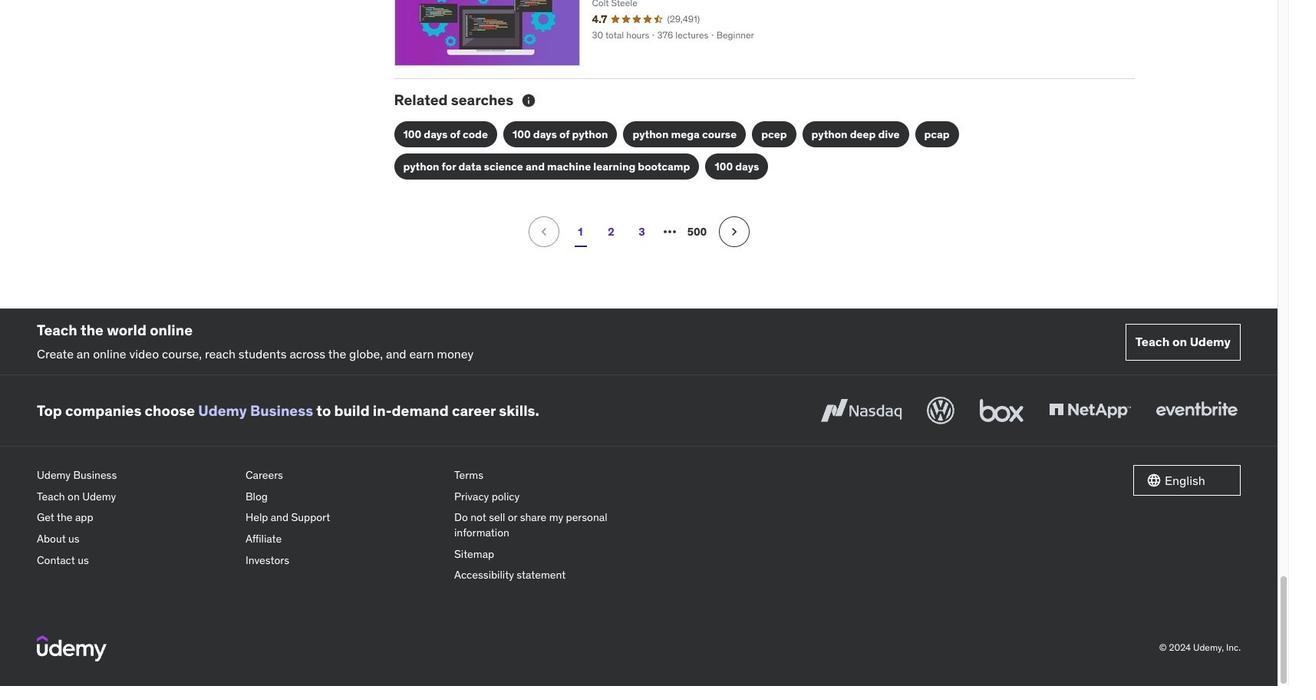 Task type: vqa. For each thing, say whether or not it's contained in the screenshot.
small ICON to the left
yes



Task type: locate. For each thing, give the bounding box(es) containing it.
previous page image
[[536, 224, 552, 240]]

eventbrite image
[[1153, 394, 1241, 428]]

nasdaq image
[[818, 394, 906, 428]]

small image
[[1147, 473, 1162, 488]]



Task type: describe. For each thing, give the bounding box(es) containing it.
small image
[[521, 93, 537, 108]]

udemy image
[[37, 636, 107, 662]]

next page image
[[727, 224, 742, 240]]

ellipsis image
[[661, 223, 679, 241]]

volkswagen image
[[924, 394, 958, 428]]

netapp image
[[1046, 394, 1135, 428]]

box image
[[977, 394, 1028, 428]]



